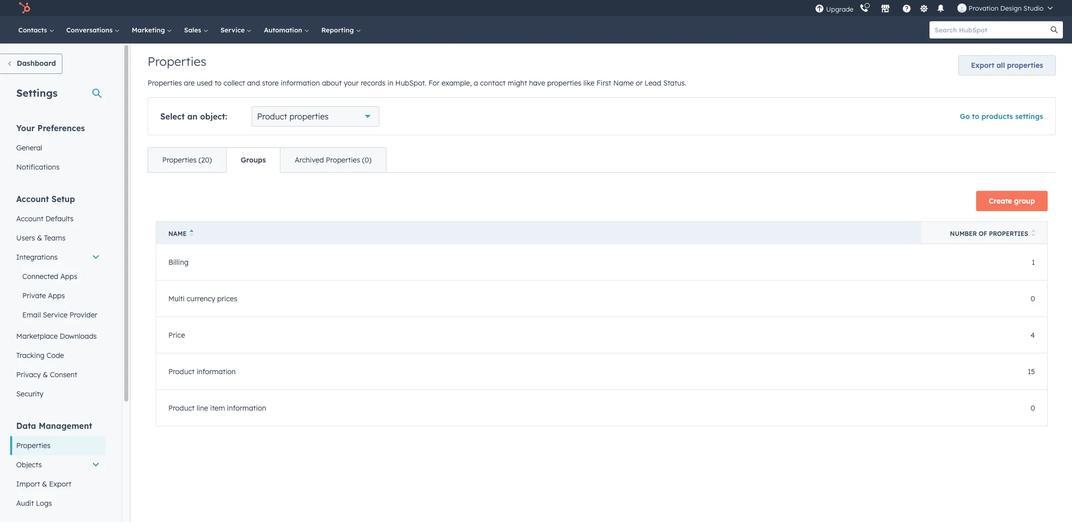 Task type: vqa. For each thing, say whether or not it's contained in the screenshot.


Task type: describe. For each thing, give the bounding box(es) containing it.
calling icon image
[[860, 4, 869, 13]]

private apps
[[22, 292, 65, 301]]

line
[[197, 404, 208, 413]]

privacy
[[16, 371, 41, 380]]

james peterson image
[[958, 4, 967, 13]]

import & export
[[16, 480, 71, 489]]

used
[[197, 79, 213, 88]]

of
[[979, 230, 987, 238]]

properties inside properties (20) link
[[162, 156, 197, 165]]

tracking code
[[16, 352, 64, 361]]

contacts
[[18, 26, 49, 34]]

your
[[344, 79, 359, 88]]

audit logs link
[[10, 495, 106, 514]]

provation design studio
[[969, 4, 1044, 12]]

price
[[168, 331, 185, 340]]

marketplaces image
[[881, 5, 890, 14]]

0 for product line item information
[[1031, 404, 1035, 413]]

notifications image
[[936, 5, 946, 14]]

email service provider link
[[10, 306, 106, 325]]

users & teams link
[[10, 229, 106, 248]]

(0)
[[362, 156, 372, 165]]

settings
[[1015, 112, 1043, 121]]

currency
[[187, 294, 215, 304]]

about
[[322, 79, 342, 88]]

all
[[997, 61, 1005, 70]]

audit
[[16, 500, 34, 509]]

apps for connected apps
[[60, 272, 77, 282]]

and
[[247, 79, 260, 88]]

might
[[508, 79, 527, 88]]

2 vertical spatial information
[[227, 404, 266, 413]]

press to sort. element
[[1031, 230, 1035, 238]]

code
[[47, 352, 64, 361]]

marketplace downloads
[[16, 332, 97, 341]]

ascending sort. press to sort descending. image
[[190, 230, 193, 237]]

archived
[[295, 156, 324, 165]]

notifications link
[[10, 158, 106, 177]]

properties inside properties 'link'
[[16, 442, 51, 451]]

data management
[[16, 422, 92, 432]]

properties inside archived properties (0) link
[[326, 156, 360, 165]]

name button
[[156, 222, 921, 244]]

4
[[1031, 331, 1035, 340]]

& for teams
[[37, 234, 42, 243]]

are
[[184, 79, 195, 88]]

properties inside button
[[1007, 61, 1043, 70]]

sales link
[[178, 16, 214, 44]]

service link
[[214, 16, 258, 44]]

ascending sort. press to sort descending. element
[[190, 230, 193, 238]]

billing
[[168, 258, 189, 267]]

in
[[388, 79, 393, 88]]

conversations
[[66, 26, 115, 34]]

reporting
[[321, 26, 356, 34]]

apps for private apps
[[48, 292, 65, 301]]

name inside button
[[168, 230, 187, 238]]

private
[[22, 292, 46, 301]]

help image
[[902, 5, 912, 14]]

tab panel containing create group
[[148, 172, 1056, 443]]

objects
[[16, 461, 42, 470]]

design
[[1001, 4, 1022, 12]]

number of properties button
[[921, 222, 1048, 244]]

(20)
[[199, 156, 212, 165]]

prices
[[217, 294, 237, 304]]

status.
[[663, 79, 687, 88]]

account defaults link
[[10, 209, 106, 229]]

example,
[[442, 79, 472, 88]]

product for product information
[[168, 367, 195, 377]]

an
[[187, 112, 198, 122]]

multi currency prices
[[168, 294, 237, 304]]

data
[[16, 422, 36, 432]]

defaults
[[45, 215, 74, 224]]

Search HubSpot search field
[[930, 21, 1054, 39]]

general
[[16, 144, 42, 153]]

downloads
[[60, 332, 97, 341]]

import
[[16, 480, 40, 489]]

provider
[[70, 311, 97, 320]]

your
[[16, 123, 35, 133]]

hubspot image
[[18, 2, 30, 14]]

studio
[[1024, 4, 1044, 12]]

0 for multi currency prices
[[1031, 294, 1035, 304]]

product properties
[[257, 112, 329, 122]]

sales
[[184, 26, 203, 34]]

data management element
[[10, 421, 106, 514]]

properties (20)
[[162, 156, 212, 165]]

provation
[[969, 4, 999, 12]]

first
[[597, 79, 611, 88]]

menu containing provation design studio
[[814, 0, 1060, 16]]

or
[[636, 79, 643, 88]]

settings
[[16, 87, 58, 99]]

connected apps
[[22, 272, 77, 282]]

product line item information
[[168, 404, 266, 413]]

like
[[584, 79, 595, 88]]

0 vertical spatial to
[[215, 79, 222, 88]]

properties are used to collect and store information about your records in hubspot. for example, a contact might have properties like first name or lead status.
[[148, 79, 687, 88]]

marketplace downloads link
[[10, 327, 106, 346]]

security
[[16, 390, 43, 399]]

properties (20) link
[[148, 148, 226, 172]]

archived properties (0) link
[[280, 148, 386, 172]]



Task type: locate. For each thing, give the bounding box(es) containing it.
private apps link
[[10, 287, 106, 306]]

service inside account setup element
[[43, 311, 68, 320]]

apps inside private apps link
[[48, 292, 65, 301]]

notifications button
[[932, 0, 950, 16]]

multi
[[168, 294, 185, 304]]

export all properties button
[[959, 55, 1056, 76]]

reporting link
[[315, 16, 367, 44]]

0
[[1031, 294, 1035, 304], [1031, 404, 1035, 413]]

& right privacy
[[43, 371, 48, 380]]

& for consent
[[43, 371, 48, 380]]

your preferences
[[16, 123, 85, 133]]

groups
[[241, 156, 266, 165]]

tab list
[[148, 148, 386, 173]]

properties left like
[[547, 79, 582, 88]]

email
[[22, 311, 41, 320]]

0 vertical spatial export
[[971, 61, 995, 70]]

automation
[[264, 26, 304, 34]]

1 horizontal spatial name
[[613, 79, 634, 88]]

account up "users"
[[16, 215, 44, 224]]

properties down about
[[289, 112, 329, 122]]

settings link
[[918, 3, 930, 13]]

1 vertical spatial service
[[43, 311, 68, 320]]

name
[[613, 79, 634, 88], [168, 230, 187, 238]]

tab panel
[[148, 172, 1056, 443]]

go to products settings
[[960, 112, 1043, 121]]

groups link
[[226, 148, 280, 172]]

archived properties (0)
[[295, 156, 372, 165]]

tracking code link
[[10, 346, 106, 366]]

properties link
[[10, 437, 106, 456]]

to right used
[[215, 79, 222, 88]]

users
[[16, 234, 35, 243]]

1 vertical spatial information
[[197, 367, 236, 377]]

upgrade
[[826, 5, 854, 13]]

name left or
[[613, 79, 634, 88]]

2 vertical spatial &
[[42, 480, 47, 489]]

apps down connected apps link
[[48, 292, 65, 301]]

information right 'item'
[[227, 404, 266, 413]]

0 horizontal spatial export
[[49, 480, 71, 489]]

information right store
[[281, 79, 320, 88]]

product for product properties
[[257, 112, 287, 122]]

connected
[[22, 272, 58, 282]]

search button
[[1046, 21, 1063, 39]]

0 horizontal spatial service
[[43, 311, 68, 320]]

0 vertical spatial apps
[[60, 272, 77, 282]]

create
[[989, 197, 1012, 206]]

properties left (0)
[[326, 156, 360, 165]]

1 horizontal spatial to
[[972, 112, 980, 121]]

account up account defaults
[[16, 194, 49, 204]]

0 vertical spatial &
[[37, 234, 42, 243]]

0 horizontal spatial name
[[168, 230, 187, 238]]

0 vertical spatial information
[[281, 79, 320, 88]]

&
[[37, 234, 42, 243], [43, 371, 48, 380], [42, 480, 47, 489]]

menu
[[814, 0, 1060, 16]]

settings image
[[919, 4, 929, 13]]

help button
[[898, 0, 916, 16]]

& right import
[[42, 480, 47, 489]]

account for account defaults
[[16, 215, 44, 224]]

properties up are
[[148, 54, 206, 69]]

1 vertical spatial account
[[16, 215, 44, 224]]

properties right all
[[1007, 61, 1043, 70]]

dashboard link
[[0, 54, 63, 74]]

export down objects button on the bottom of page
[[49, 480, 71, 489]]

notifications
[[16, 163, 60, 172]]

upgrade image
[[815, 4, 824, 13]]

2 vertical spatial product
[[168, 404, 195, 413]]

conversations link
[[60, 16, 126, 44]]

1 vertical spatial product
[[168, 367, 195, 377]]

account setup
[[16, 194, 75, 204]]

import & export link
[[10, 475, 106, 495]]

marketplace
[[16, 332, 58, 341]]

management
[[39, 422, 92, 432]]

for
[[429, 79, 440, 88]]

& right "users"
[[37, 234, 42, 243]]

1 account from the top
[[16, 194, 49, 204]]

product down store
[[257, 112, 287, 122]]

1 horizontal spatial export
[[971, 61, 995, 70]]

export left all
[[971, 61, 995, 70]]

15
[[1028, 367, 1035, 377]]

group
[[1014, 197, 1035, 206]]

product down the price
[[168, 367, 195, 377]]

2 0 from the top
[[1031, 404, 1035, 413]]

store
[[262, 79, 279, 88]]

properties inside popup button
[[289, 112, 329, 122]]

1 horizontal spatial service
[[220, 26, 247, 34]]

audit logs
[[16, 500, 52, 509]]

press to sort. image
[[1031, 230, 1035, 237]]

account for account setup
[[16, 194, 49, 204]]

export all properties
[[971, 61, 1043, 70]]

& inside data management element
[[42, 480, 47, 489]]

1 vertical spatial apps
[[48, 292, 65, 301]]

select an object:
[[160, 112, 227, 122]]

2 account from the top
[[16, 215, 44, 224]]

tab list containing properties (20)
[[148, 148, 386, 173]]

your preferences element
[[10, 123, 106, 177]]

privacy & consent link
[[10, 366, 106, 385]]

product inside popup button
[[257, 112, 287, 122]]

1 vertical spatial to
[[972, 112, 980, 121]]

0 vertical spatial service
[[220, 26, 247, 34]]

object:
[[200, 112, 227, 122]]

setup
[[52, 194, 75, 204]]

apps
[[60, 272, 77, 282], [48, 292, 65, 301]]

provation design studio button
[[952, 0, 1059, 16]]

product information
[[168, 367, 236, 377]]

account setup element
[[10, 194, 106, 404]]

number
[[950, 230, 977, 238]]

0 vertical spatial product
[[257, 112, 287, 122]]

hubspot link
[[12, 2, 38, 14]]

general link
[[10, 138, 106, 158]]

service right sales link in the left of the page
[[220, 26, 247, 34]]

0 vertical spatial 0
[[1031, 294, 1035, 304]]

0 vertical spatial account
[[16, 194, 49, 204]]

1 vertical spatial 0
[[1031, 404, 1035, 413]]

records
[[361, 79, 386, 88]]

to
[[215, 79, 222, 88], [972, 112, 980, 121]]

properties left press to sort. element
[[989, 230, 1028, 238]]

properties left (20)
[[162, 156, 197, 165]]

1 vertical spatial &
[[43, 371, 48, 380]]

preferences
[[37, 123, 85, 133]]

information up product line item information
[[197, 367, 236, 377]]

1 0 from the top
[[1031, 294, 1035, 304]]

properties left are
[[148, 79, 182, 88]]

have
[[529, 79, 545, 88]]

marketing
[[132, 26, 167, 34]]

integrations button
[[10, 248, 106, 267]]

account defaults
[[16, 215, 74, 224]]

product for product line item information
[[168, 404, 195, 413]]

& for export
[[42, 480, 47, 489]]

apps inside connected apps link
[[60, 272, 77, 282]]

account
[[16, 194, 49, 204], [16, 215, 44, 224]]

properties inside button
[[989, 230, 1028, 238]]

collect
[[224, 79, 245, 88]]

privacy & consent
[[16, 371, 77, 380]]

apps up private apps link at the bottom left
[[60, 272, 77, 282]]

connected apps link
[[10, 267, 106, 287]]

name left ascending sort. press to sort descending. element
[[168, 230, 187, 238]]

hubspot.
[[395, 79, 427, 88]]

item
[[210, 404, 225, 413]]

search image
[[1051, 26, 1058, 33]]

create group button
[[976, 191, 1048, 212]]

export inside button
[[971, 61, 995, 70]]

to right go
[[972, 112, 980, 121]]

lead
[[645, 79, 661, 88]]

0 vertical spatial name
[[613, 79, 634, 88]]

teams
[[44, 234, 65, 243]]

service
[[220, 26, 247, 34], [43, 311, 68, 320]]

integrations
[[16, 253, 58, 262]]

security link
[[10, 385, 106, 404]]

objects button
[[10, 456, 106, 475]]

email service provider
[[22, 311, 97, 320]]

0 horizontal spatial to
[[215, 79, 222, 88]]

product left line
[[168, 404, 195, 413]]

1 vertical spatial name
[[168, 230, 187, 238]]

tracking
[[16, 352, 45, 361]]

properties up objects
[[16, 442, 51, 451]]

export inside data management element
[[49, 480, 71, 489]]

1 vertical spatial export
[[49, 480, 71, 489]]

0 down 15
[[1031, 404, 1035, 413]]

0 up 4
[[1031, 294, 1035, 304]]

service down private apps link at the bottom left
[[43, 311, 68, 320]]



